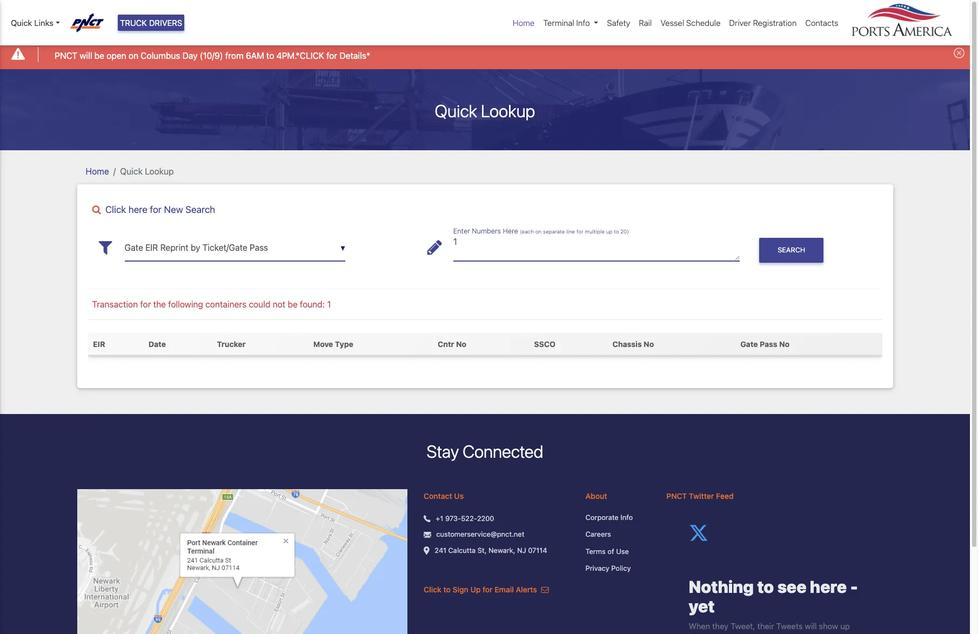 Task type: locate. For each thing, give the bounding box(es) containing it.
0 vertical spatial quick
[[11, 18, 32, 28]]

07114
[[528, 546, 548, 555]]

links
[[34, 18, 53, 28]]

careers link
[[586, 530, 651, 540]]

0 vertical spatial pnct
[[55, 51, 77, 60]]

1 no from the left
[[456, 340, 467, 349]]

type
[[335, 340, 354, 349]]

drivers
[[149, 18, 182, 28]]

1 vertical spatial pnct
[[667, 491, 687, 501]]

0 vertical spatial be
[[94, 51, 104, 60]]

to
[[267, 51, 274, 60], [614, 228, 619, 234], [444, 585, 451, 594]]

for right here
[[150, 204, 162, 215]]

click left sign
[[424, 585, 442, 594]]

0 horizontal spatial lookup
[[145, 166, 174, 176]]

for
[[327, 51, 338, 60], [150, 204, 162, 215], [577, 228, 584, 234], [140, 300, 151, 309], [483, 585, 493, 594]]

pnct left will
[[55, 51, 77, 60]]

1 horizontal spatial be
[[288, 300, 298, 309]]

2 no from the left
[[644, 340, 655, 349]]

on right (each
[[536, 228, 542, 234]]

search button
[[760, 238, 824, 263]]

1 vertical spatial be
[[288, 300, 298, 309]]

1 horizontal spatial pnct
[[667, 491, 687, 501]]

to for 20)
[[614, 228, 619, 234]]

move type
[[314, 340, 354, 349]]

truck drivers link
[[118, 15, 185, 31]]

1 vertical spatial quick lookup
[[120, 166, 174, 176]]

(each
[[520, 228, 534, 234]]

info right terminal
[[577, 18, 590, 28]]

no
[[456, 340, 467, 349], [644, 340, 655, 349], [780, 340, 790, 349]]

for inside alert
[[327, 51, 338, 60]]

info up careers link
[[621, 513, 633, 522]]

truck drivers
[[120, 18, 182, 28]]

pnct left twitter
[[667, 491, 687, 501]]

241 calcutta st, newark, nj 07114
[[435, 546, 548, 555]]

0 vertical spatial on
[[129, 51, 138, 60]]

corporate info link
[[586, 513, 651, 523]]

chassis no
[[613, 340, 655, 349]]

click right search image
[[105, 204, 126, 215]]

0 horizontal spatial pnct
[[55, 51, 77, 60]]

0 vertical spatial home
[[513, 18, 535, 28]]

to right 6am
[[267, 51, 274, 60]]

0 vertical spatial info
[[577, 18, 590, 28]]

pnct twitter feed
[[667, 491, 734, 501]]

1 vertical spatial to
[[614, 228, 619, 234]]

pnct for pnct will be open on columbus day (10/9) from 6am to 4pm.*click for details*
[[55, 51, 77, 60]]

to inside enter numbers here (each on separate line for multiple up to 20)
[[614, 228, 619, 234]]

search
[[186, 204, 215, 215], [778, 246, 806, 254]]

no right cntr
[[456, 340, 467, 349]]

pnct for pnct twitter feed
[[667, 491, 687, 501]]

0 vertical spatial to
[[267, 51, 274, 60]]

search image
[[92, 205, 101, 215]]

click
[[105, 204, 126, 215], [424, 585, 442, 594]]

1 vertical spatial info
[[621, 513, 633, 522]]

no right 'pass'
[[780, 340, 790, 349]]

pnct inside alert
[[55, 51, 77, 60]]

0 horizontal spatial on
[[129, 51, 138, 60]]

1 horizontal spatial info
[[621, 513, 633, 522]]

info for terminal info
[[577, 18, 590, 28]]

stay connected
[[427, 441, 544, 462]]

0 vertical spatial click
[[105, 204, 126, 215]]

following
[[168, 300, 203, 309]]

terminal info link
[[539, 12, 603, 33]]

1 horizontal spatial to
[[444, 585, 451, 594]]

calcutta
[[449, 546, 476, 555]]

home up search image
[[86, 166, 109, 176]]

terminal
[[544, 18, 575, 28]]

no right the 'chassis'
[[644, 340, 655, 349]]

0 vertical spatial lookup
[[481, 100, 536, 121]]

pnct will be open on columbus day (10/9) from 6am to 4pm.*click for details* link
[[55, 49, 371, 62]]

+1
[[436, 514, 444, 523]]

feed
[[717, 491, 734, 501]]

home left terminal
[[513, 18, 535, 28]]

None text field
[[125, 235, 346, 261]]

click inside click here for new search 'link'
[[105, 204, 126, 215]]

0 horizontal spatial search
[[186, 204, 215, 215]]

chassis
[[613, 340, 642, 349]]

2 vertical spatial quick
[[120, 166, 143, 176]]

0 horizontal spatial info
[[577, 18, 590, 28]]

0 horizontal spatial to
[[267, 51, 274, 60]]

0 horizontal spatial home
[[86, 166, 109, 176]]

1 vertical spatial click
[[424, 585, 442, 594]]

1 text field
[[454, 235, 740, 261]]

0 horizontal spatial home link
[[86, 166, 109, 176]]

rail link
[[635, 12, 657, 33]]

vessel schedule
[[661, 18, 721, 28]]

0 horizontal spatial quick
[[11, 18, 32, 28]]

twitter
[[689, 491, 715, 501]]

pass
[[760, 340, 778, 349]]

search inside button
[[778, 246, 806, 254]]

for inside 'link'
[[150, 204, 162, 215]]

be right will
[[94, 51, 104, 60]]

1 horizontal spatial search
[[778, 246, 806, 254]]

for right the line
[[577, 228, 584, 234]]

pnct
[[55, 51, 77, 60], [667, 491, 687, 501]]

0 horizontal spatial quick lookup
[[120, 166, 174, 176]]

1 horizontal spatial home
[[513, 18, 535, 28]]

connected
[[463, 441, 544, 462]]

0 vertical spatial quick lookup
[[435, 100, 536, 121]]

1 horizontal spatial no
[[644, 340, 655, 349]]

driver registration
[[730, 18, 797, 28]]

here
[[129, 204, 148, 215]]

on right open
[[129, 51, 138, 60]]

to inside alert
[[267, 51, 274, 60]]

home link left terminal
[[509, 12, 539, 33]]

contacts
[[806, 18, 839, 28]]

1 vertical spatial search
[[778, 246, 806, 254]]

quick lookup
[[435, 100, 536, 121], [120, 166, 174, 176]]

home link up search image
[[86, 166, 109, 176]]

contacts link
[[802, 12, 843, 33]]

20)
[[621, 228, 629, 234]]

contact us
[[424, 491, 464, 501]]

to right 'up' at the top of page
[[614, 228, 619, 234]]

1
[[327, 300, 331, 309]]

1 horizontal spatial lookup
[[481, 100, 536, 121]]

the
[[153, 300, 166, 309]]

for left "details*" at left top
[[327, 51, 338, 60]]

2 horizontal spatial no
[[780, 340, 790, 349]]

home link
[[509, 12, 539, 33], [86, 166, 109, 176]]

quick
[[11, 18, 32, 28], [435, 100, 478, 121], [120, 166, 143, 176]]

0 horizontal spatial click
[[105, 204, 126, 215]]

vessel schedule link
[[657, 12, 725, 33]]

be
[[94, 51, 104, 60], [288, 300, 298, 309]]

to for 4pm.*click
[[267, 51, 274, 60]]

driver
[[730, 18, 752, 28]]

on for columbus
[[129, 51, 138, 60]]

0 vertical spatial home link
[[509, 12, 539, 33]]

click here for new search
[[105, 204, 215, 215]]

1 horizontal spatial click
[[424, 585, 442, 594]]

move
[[314, 340, 333, 349]]

2 horizontal spatial to
[[614, 228, 619, 234]]

to left sign
[[444, 585, 451, 594]]

1 horizontal spatial on
[[536, 228, 542, 234]]

be right not
[[288, 300, 298, 309]]

trucker
[[217, 340, 246, 349]]

on inside alert
[[129, 51, 138, 60]]

1 vertical spatial lookup
[[145, 166, 174, 176]]

2 horizontal spatial quick
[[435, 100, 478, 121]]

0 horizontal spatial no
[[456, 340, 467, 349]]

safety
[[608, 18, 631, 28]]

1 horizontal spatial quick lookup
[[435, 100, 536, 121]]

customerservice@pnct.net link
[[437, 530, 525, 540]]

home
[[513, 18, 535, 28], [86, 166, 109, 176]]

alerts
[[516, 585, 537, 594]]

no for cntr no
[[456, 340, 467, 349]]

close image
[[955, 48, 965, 59]]

0 vertical spatial search
[[186, 204, 215, 215]]

lookup
[[481, 100, 536, 121], [145, 166, 174, 176]]

info for corporate info
[[621, 513, 633, 522]]

on inside enter numbers here (each on separate line for multiple up to 20)
[[536, 228, 542, 234]]

1 vertical spatial on
[[536, 228, 542, 234]]

0 horizontal spatial be
[[94, 51, 104, 60]]



Task type: vqa. For each thing, say whether or not it's contained in the screenshot.
1)
no



Task type: describe. For each thing, give the bounding box(es) containing it.
careers
[[586, 530, 612, 539]]

corporate
[[586, 513, 619, 522]]

vessel
[[661, 18, 685, 28]]

on for separate
[[536, 228, 542, 234]]

terms
[[586, 547, 606, 556]]

click to sign up for email alerts
[[424, 585, 539, 594]]

up
[[471, 585, 481, 594]]

driver registration link
[[725, 12, 802, 33]]

found:
[[300, 300, 325, 309]]

schedule
[[687, 18, 721, 28]]

241 calcutta st, newark, nj 07114 link
[[435, 546, 548, 556]]

use
[[617, 547, 629, 556]]

973-
[[446, 514, 461, 523]]

▼
[[341, 244, 346, 252]]

separate
[[543, 228, 565, 234]]

numbers
[[472, 227, 501, 235]]

522-
[[461, 514, 477, 523]]

be inside pnct will be open on columbus day (10/9) from 6am to 4pm.*click for details* link
[[94, 51, 104, 60]]

ssco
[[534, 340, 556, 349]]

(10/9)
[[200, 51, 223, 60]]

privacy policy
[[586, 564, 631, 573]]

truck
[[120, 18, 147, 28]]

pnct will be open on columbus day (10/9) from 6am to 4pm.*click for details* alert
[[0, 40, 971, 69]]

gate
[[741, 340, 759, 349]]

click for click here for new search
[[105, 204, 126, 215]]

click here for new search link
[[88, 204, 883, 215]]

transaction
[[92, 300, 138, 309]]

sign
[[453, 585, 469, 594]]

registration
[[754, 18, 797, 28]]

+1 973-522-2200
[[436, 514, 495, 523]]

st,
[[478, 546, 487, 555]]

enter
[[454, 227, 470, 235]]

3 no from the left
[[780, 340, 790, 349]]

terminal info
[[544, 18, 590, 28]]

new
[[164, 204, 183, 215]]

1 horizontal spatial home link
[[509, 12, 539, 33]]

privacy
[[586, 564, 610, 573]]

rail
[[639, 18, 652, 28]]

for inside enter numbers here (each on separate line for multiple up to 20)
[[577, 228, 584, 234]]

us
[[454, 491, 464, 501]]

terms of use
[[586, 547, 629, 556]]

containers
[[206, 300, 247, 309]]

cntr no
[[438, 340, 467, 349]]

will
[[80, 51, 92, 60]]

date
[[149, 340, 166, 349]]

for left "the"
[[140, 300, 151, 309]]

columbus
[[141, 51, 180, 60]]

1 vertical spatial home
[[86, 166, 109, 176]]

1 vertical spatial quick
[[435, 100, 478, 121]]

of
[[608, 547, 615, 556]]

up
[[607, 228, 613, 234]]

4pm.*click
[[277, 51, 324, 60]]

gate pass no
[[741, 340, 790, 349]]

for right up
[[483, 585, 493, 594]]

privacy policy link
[[586, 564, 651, 574]]

day
[[183, 51, 198, 60]]

+1 973-522-2200 link
[[436, 514, 495, 524]]

nj
[[518, 546, 527, 555]]

1 vertical spatial home link
[[86, 166, 109, 176]]

eir
[[93, 340, 105, 349]]

line
[[567, 228, 576, 234]]

safety link
[[603, 12, 635, 33]]

about
[[586, 491, 608, 501]]

envelope o image
[[542, 586, 549, 594]]

quick links link
[[11, 17, 60, 29]]

2200
[[477, 514, 495, 523]]

no for chassis no
[[644, 340, 655, 349]]

details*
[[340, 51, 371, 60]]

click to sign up for email alerts link
[[424, 585, 549, 594]]

corporate info
[[586, 513, 633, 522]]

here
[[503, 227, 519, 235]]

policy
[[612, 564, 631, 573]]

email
[[495, 585, 514, 594]]

enter numbers here (each on separate line for multiple up to 20)
[[454, 227, 629, 235]]

could
[[249, 300, 271, 309]]

2 vertical spatial to
[[444, 585, 451, 594]]

stay
[[427, 441, 459, 462]]

newark,
[[489, 546, 516, 555]]

multiple
[[585, 228, 605, 234]]

pnct will be open on columbus day (10/9) from 6am to 4pm.*click for details*
[[55, 51, 371, 60]]

search inside 'link'
[[186, 204, 215, 215]]

quick links
[[11, 18, 53, 28]]

1 horizontal spatial quick
[[120, 166, 143, 176]]

click for click to sign up for email alerts
[[424, 585, 442, 594]]

cntr
[[438, 340, 455, 349]]

customerservice@pnct.net
[[437, 530, 525, 539]]



